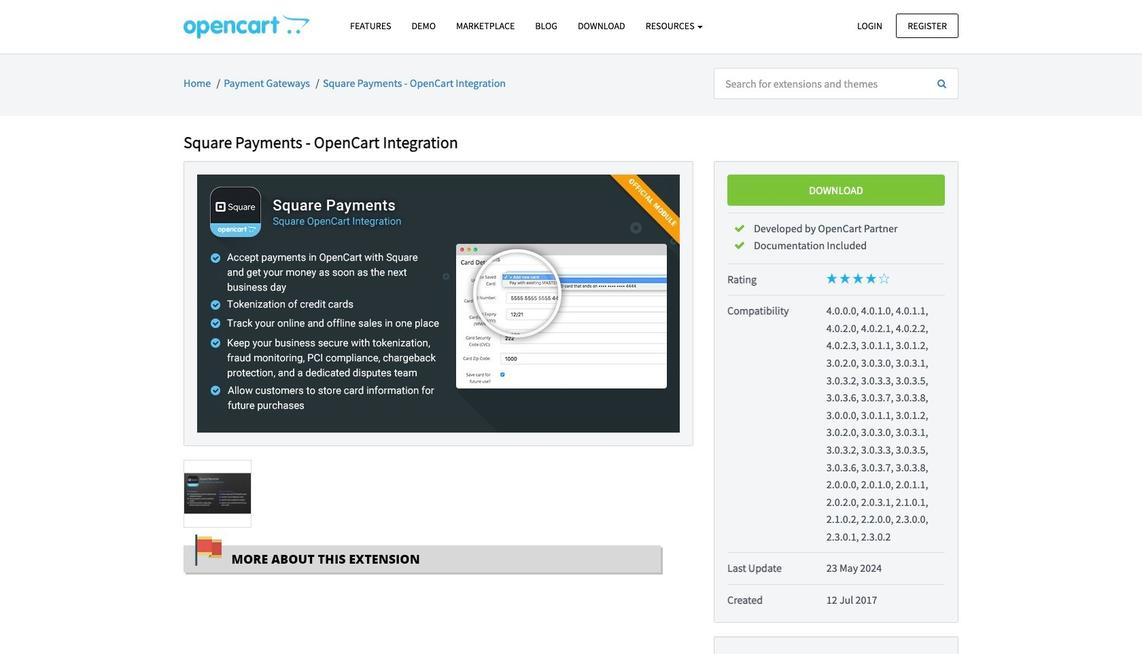 Task type: locate. For each thing, give the bounding box(es) containing it.
2 horizontal spatial star light image
[[853, 273, 864, 284]]

3 star light image from the left
[[853, 273, 864, 284]]

2 star light image from the left
[[840, 273, 851, 284]]

star light o image
[[879, 273, 890, 284]]

star light image
[[827, 273, 838, 284], [840, 273, 851, 284], [853, 273, 864, 284]]

1 horizontal spatial star light image
[[840, 273, 851, 284]]

0 horizontal spatial star light image
[[827, 273, 838, 284]]

1 star light image from the left
[[827, 273, 838, 284]]

opencart - square payments - opencart integration image
[[184, 14, 309, 39]]



Task type: vqa. For each thing, say whether or not it's contained in the screenshot.
The Search icon
yes



Task type: describe. For each thing, give the bounding box(es) containing it.
search image
[[938, 79, 947, 88]]

Search for extensions and themes text field
[[714, 68, 927, 99]]

star light image
[[866, 273, 877, 284]]

square payments - opencart integration image
[[197, 175, 680, 433]]



